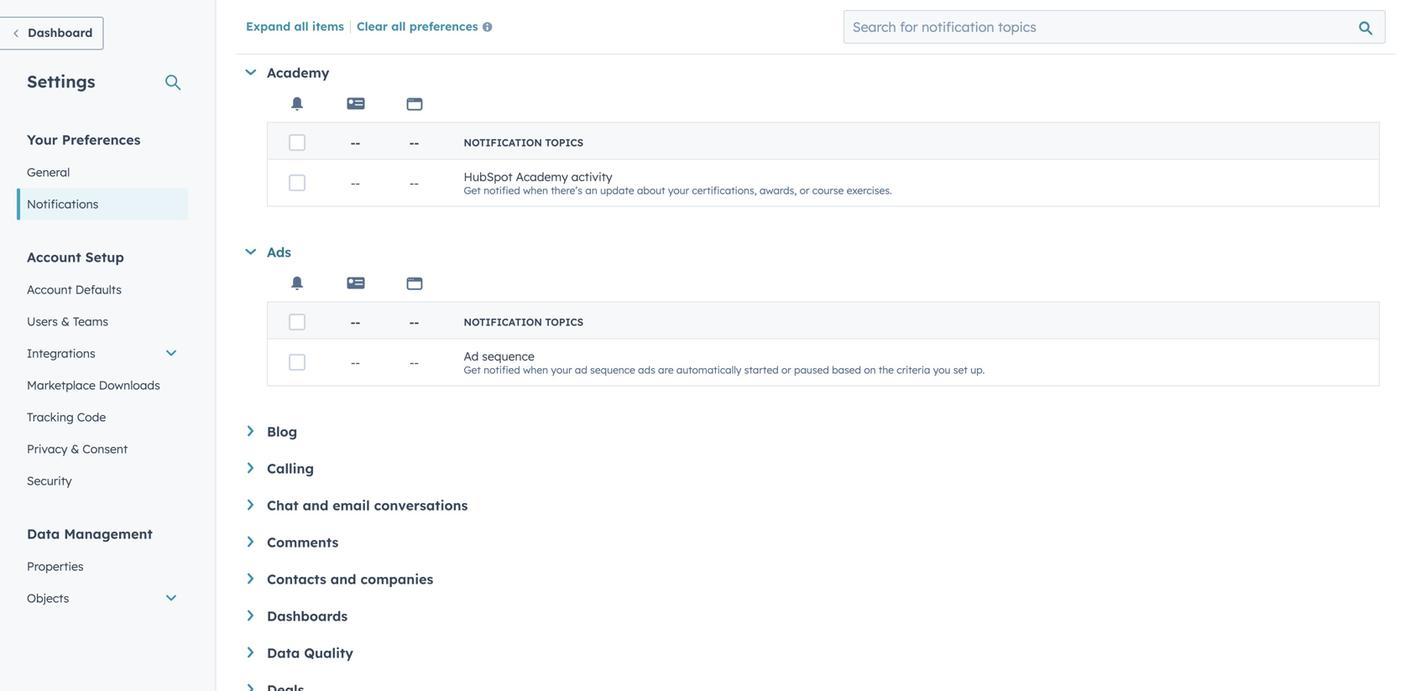 Task type: locate. For each thing, give the bounding box(es) containing it.
2 get from the top
[[464, 364, 481, 376]]

caret image left chat
[[248, 500, 254, 511]]

0 horizontal spatial your
[[551, 364, 572, 376]]

notified left there's
[[484, 184, 520, 197]]

update
[[601, 184, 635, 197]]

ads button
[[245, 244, 1381, 261]]

0 vertical spatial topics
[[545, 136, 584, 149]]

0 horizontal spatial &
[[61, 314, 70, 329]]

contacts
[[267, 571, 327, 588]]

academy left activity
[[516, 169, 568, 184]]

get
[[464, 184, 481, 197], [464, 364, 481, 376]]

objects button
[[17, 583, 188, 615]]

chat and email conversations button
[[248, 498, 1381, 514]]

notification up hubspot
[[464, 136, 542, 149]]

1 notification from the top
[[464, 136, 542, 149]]

1 account from the top
[[27, 249, 81, 266]]

caret image inside the data quality dropdown button
[[248, 648, 254, 659]]

1 all from the left
[[294, 19, 309, 33]]

caret image inside contacts and companies dropdown button
[[248, 574, 254, 585]]

your right about
[[668, 184, 690, 197]]

caret image inside the calling dropdown button
[[248, 463, 254, 474]]

0 horizontal spatial sequence
[[482, 349, 535, 364]]

2 all from the left
[[392, 19, 406, 33]]

data for data quality
[[267, 645, 300, 662]]

0 vertical spatial and
[[303, 498, 329, 514]]

1 horizontal spatial sequence
[[590, 364, 636, 376]]

dashboards
[[267, 608, 348, 625]]

sequence
[[482, 349, 535, 364], [590, 364, 636, 376]]

& right privacy
[[71, 442, 79, 457]]

downloads
[[99, 378, 160, 393]]

1 when from the top
[[523, 184, 548, 197]]

notification topics up hubspot
[[464, 136, 584, 149]]

academy inside hubspot academy activity get notified when there's an update about your certifications, awards, or course exercises.
[[516, 169, 568, 184]]

caret image inside dashboards 'dropdown button'
[[248, 611, 254, 622]]

data down 'dashboards'
[[267, 645, 300, 662]]

ad sequence get notified when your ad sequence ads are automatically started or paused based on the criteria you set up.
[[464, 349, 985, 376]]

0 horizontal spatial and
[[303, 498, 329, 514]]

data for data management
[[27, 526, 60, 543]]

0 vertical spatial notification topics
[[464, 136, 584, 149]]

0 vertical spatial your
[[668, 184, 690, 197]]

0 vertical spatial or
[[800, 184, 810, 197]]

0 horizontal spatial or
[[782, 364, 792, 376]]

your inside hubspot academy activity get notified when there's an update about your certifications, awards, or course exercises.
[[668, 184, 690, 197]]

1 vertical spatial academy
[[516, 169, 568, 184]]

notified
[[484, 184, 520, 197], [484, 364, 520, 376]]

& right "users" at top left
[[61, 314, 70, 329]]

1 vertical spatial notification topics
[[464, 316, 584, 329]]

caret image inside ads dropdown button
[[245, 249, 256, 255]]

or left the course
[[800, 184, 810, 197]]

notified right ad
[[484, 364, 520, 376]]

blog
[[267, 424, 297, 440]]

account defaults link
[[17, 274, 188, 306]]

caret image for blog
[[248, 426, 254, 437]]

all left items
[[294, 19, 309, 33]]

--
[[351, 135, 360, 150], [410, 135, 419, 150], [351, 176, 360, 190], [410, 176, 419, 190], [351, 315, 360, 330], [410, 315, 419, 330], [351, 355, 360, 370], [410, 355, 419, 370]]

or right 'started'
[[782, 364, 792, 376]]

your inside ad sequence get notified when your ad sequence ads are automatically started or paused based on the criteria you set up.
[[551, 364, 572, 376]]

privacy & consent
[[27, 442, 128, 457]]

1 vertical spatial topics
[[545, 316, 584, 329]]

1 vertical spatial or
[[782, 364, 792, 376]]

up.
[[971, 364, 985, 376]]

you
[[934, 364, 951, 376]]

security link
[[17, 466, 188, 498]]

0 vertical spatial &
[[61, 314, 70, 329]]

awards,
[[760, 184, 797, 197]]

when left ad
[[523, 364, 548, 376]]

caret image
[[245, 249, 256, 255], [248, 426, 254, 437], [248, 500, 254, 511], [248, 611, 254, 622], [248, 648, 254, 659]]

1 horizontal spatial academy
[[516, 169, 568, 184]]

chat
[[267, 498, 299, 514]]

all inside clear all preferences button
[[392, 19, 406, 33]]

1 horizontal spatial or
[[800, 184, 810, 197]]

0 vertical spatial notified
[[484, 184, 520, 197]]

integrations button
[[17, 338, 188, 370]]

ads
[[638, 364, 656, 376]]

users
[[27, 314, 58, 329]]

caret image left ads
[[245, 249, 256, 255]]

all
[[294, 19, 309, 33], [392, 19, 406, 33]]

1 vertical spatial your
[[551, 364, 572, 376]]

all right "clear"
[[392, 19, 406, 33]]

your left ad
[[551, 364, 572, 376]]

2 topics from the top
[[545, 316, 584, 329]]

1 horizontal spatial &
[[71, 442, 79, 457]]

1 vertical spatial &
[[71, 442, 79, 457]]

notification up ad
[[464, 316, 542, 329]]

account for account setup
[[27, 249, 81, 266]]

account setup
[[27, 249, 124, 266]]

caret image left 'dashboards'
[[248, 611, 254, 622]]

and right chat
[[303, 498, 329, 514]]

1 notified from the top
[[484, 184, 520, 197]]

teams
[[73, 314, 108, 329]]

1 vertical spatial data
[[267, 645, 300, 662]]

topics up ad
[[545, 316, 584, 329]]

caret image inside blog dropdown button
[[248, 426, 254, 437]]

data quality
[[267, 645, 354, 662]]

notifications
[[27, 197, 99, 212]]

account for account defaults
[[27, 283, 72, 297]]

1 notification topics from the top
[[464, 136, 584, 149]]

activity
[[572, 169, 613, 184]]

privacy
[[27, 442, 68, 457]]

and
[[303, 498, 329, 514], [331, 571, 356, 588]]

integrations
[[27, 346, 95, 361]]

certifications,
[[692, 184, 757, 197]]

2 account from the top
[[27, 283, 72, 297]]

0 horizontal spatial academy
[[267, 64, 330, 81]]

1 get from the top
[[464, 184, 481, 197]]

clear all preferences
[[357, 19, 478, 33]]

1 vertical spatial when
[[523, 364, 548, 376]]

code
[[77, 410, 106, 425]]

1 vertical spatial notification
[[464, 316, 542, 329]]

0 vertical spatial account
[[27, 249, 81, 266]]

blog button
[[248, 424, 1381, 440]]

on
[[864, 364, 876, 376]]

caret image for academy
[[245, 69, 256, 75]]

notification
[[464, 136, 542, 149], [464, 316, 542, 329]]

caret image inside academy dropdown button
[[245, 69, 256, 75]]

comments
[[267, 534, 339, 551]]

0 vertical spatial academy
[[267, 64, 330, 81]]

all for expand
[[294, 19, 309, 33]]

1 horizontal spatial all
[[392, 19, 406, 33]]

contacts and companies button
[[248, 571, 1381, 588]]

caret image for ads
[[245, 249, 256, 255]]

account setup element
[[17, 248, 188, 498]]

and for chat
[[303, 498, 329, 514]]

1 vertical spatial and
[[331, 571, 356, 588]]

marketplace downloads link
[[17, 370, 188, 402]]

marketplace downloads
[[27, 378, 160, 393]]

data up properties
[[27, 526, 60, 543]]

2 when from the top
[[523, 364, 548, 376]]

notification topics up ad
[[464, 316, 584, 329]]

your preferences element
[[17, 131, 188, 220]]

1 topics from the top
[[545, 136, 584, 149]]

marketplace
[[27, 378, 96, 393]]

security
[[27, 474, 72, 489]]

topics up activity
[[545, 136, 584, 149]]

the
[[879, 364, 894, 376]]

0 vertical spatial data
[[27, 526, 60, 543]]

account
[[27, 249, 81, 266], [27, 283, 72, 297]]

caret image for calling
[[248, 463, 254, 474]]

or inside hubspot academy activity get notified when there's an update about your certifications, awards, or course exercises.
[[800, 184, 810, 197]]

when inside ad sequence get notified when your ad sequence ads are automatically started or paused based on the criteria you set up.
[[523, 364, 548, 376]]

when
[[523, 184, 548, 197], [523, 364, 548, 376]]

privacy & consent link
[[17, 434, 188, 466]]

2 notification from the top
[[464, 316, 542, 329]]

your preferences
[[27, 131, 141, 148]]

1 vertical spatial account
[[27, 283, 72, 297]]

caret image for data quality
[[248, 648, 254, 659]]

& for users
[[61, 314, 70, 329]]

0 horizontal spatial all
[[294, 19, 309, 33]]

data
[[27, 526, 60, 543], [267, 645, 300, 662]]

1 vertical spatial notified
[[484, 364, 520, 376]]

properties link
[[17, 551, 188, 583]]

properties
[[27, 560, 84, 574]]

account up account defaults
[[27, 249, 81, 266]]

& for privacy
[[71, 442, 79, 457]]

-
[[351, 135, 356, 150], [356, 135, 360, 150], [410, 135, 414, 150], [414, 135, 419, 150], [351, 176, 356, 190], [356, 176, 360, 190], [410, 176, 414, 190], [414, 176, 419, 190], [351, 315, 356, 330], [356, 315, 360, 330], [410, 315, 414, 330], [414, 315, 419, 330], [351, 355, 356, 370], [356, 355, 360, 370], [410, 355, 414, 370], [414, 355, 419, 370]]

&
[[61, 314, 70, 329], [71, 442, 79, 457]]

account up "users" at top left
[[27, 283, 72, 297]]

notification topics for academy
[[464, 136, 584, 149]]

caret image inside chat and email conversations dropdown button
[[248, 500, 254, 511]]

academy
[[267, 64, 330, 81], [516, 169, 568, 184]]

hubspot academy activity get notified when there's an update about your certifications, awards, or course exercises.
[[464, 169, 893, 197]]

1 vertical spatial get
[[464, 364, 481, 376]]

0 vertical spatial get
[[464, 184, 481, 197]]

caret image
[[245, 69, 256, 75], [248, 463, 254, 474], [248, 537, 254, 548], [248, 574, 254, 585], [248, 685, 254, 692]]

notification for academy
[[464, 136, 542, 149]]

an
[[586, 184, 598, 197]]

0 vertical spatial notification
[[464, 136, 542, 149]]

your
[[668, 184, 690, 197], [551, 364, 572, 376]]

caret image for contacts and companies
[[248, 574, 254, 585]]

2 notified from the top
[[484, 364, 520, 376]]

topics for academy
[[545, 136, 584, 149]]

and right contacts
[[331, 571, 356, 588]]

objects
[[27, 592, 69, 606]]

1 horizontal spatial and
[[331, 571, 356, 588]]

quality
[[304, 645, 354, 662]]

1 horizontal spatial your
[[668, 184, 690, 197]]

when left there's
[[523, 184, 548, 197]]

caret image inside the comments dropdown button
[[248, 537, 254, 548]]

or
[[800, 184, 810, 197], [782, 364, 792, 376]]

1 horizontal spatial data
[[267, 645, 300, 662]]

2 notification topics from the top
[[464, 316, 584, 329]]

0 vertical spatial when
[[523, 184, 548, 197]]

academy down expand all items
[[267, 64, 330, 81]]

caret image left 'blog'
[[248, 426, 254, 437]]

automatically
[[677, 364, 742, 376]]

and for contacts
[[331, 571, 356, 588]]

data management element
[[17, 525, 188, 679]]

course
[[813, 184, 844, 197]]

get inside ad sequence get notified when your ad sequence ads are automatically started or paused based on the criteria you set up.
[[464, 364, 481, 376]]

caret image left data quality
[[248, 648, 254, 659]]

0 horizontal spatial data
[[27, 526, 60, 543]]



Task type: describe. For each thing, give the bounding box(es) containing it.
paused
[[794, 364, 830, 376]]

setup
[[85, 249, 124, 266]]

topics for ads
[[545, 316, 584, 329]]

data quality button
[[248, 645, 1381, 662]]

notified inside hubspot academy activity get notified when there's an update about your certifications, awards, or course exercises.
[[484, 184, 520, 197]]

based
[[832, 364, 862, 376]]

your
[[27, 131, 58, 148]]

preferences
[[62, 131, 141, 148]]

dashboard link
[[0, 17, 104, 50]]

Search for notification topics search field
[[844, 10, 1386, 44]]

caret image for dashboards
[[248, 611, 254, 622]]

users & teams
[[27, 314, 108, 329]]

expand
[[246, 19, 291, 33]]

get inside hubspot academy activity get notified when there's an update about your certifications, awards, or course exercises.
[[464, 184, 481, 197]]

or inside ad sequence get notified when your ad sequence ads are automatically started or paused based on the criteria you set up.
[[782, 364, 792, 376]]

clear
[[357, 19, 388, 33]]

ad
[[464, 349, 479, 364]]

items
[[312, 19, 344, 33]]

notification for ads
[[464, 316, 542, 329]]

calling
[[267, 461, 314, 477]]

tracking
[[27, 410, 74, 425]]

data management
[[27, 526, 153, 543]]

expand all items button
[[246, 19, 344, 33]]

notification topics for ads
[[464, 316, 584, 329]]

preferences
[[410, 19, 478, 33]]

tracking code
[[27, 410, 106, 425]]

settings
[[27, 71, 95, 92]]

there's
[[551, 184, 583, 197]]

ads
[[267, 244, 291, 261]]

conversations
[[374, 498, 468, 514]]

consent
[[83, 442, 128, 457]]

started
[[745, 364, 779, 376]]

all for clear
[[392, 19, 406, 33]]

comments button
[[248, 534, 1381, 551]]

academy button
[[245, 64, 1381, 81]]

notified inside ad sequence get notified when your ad sequence ads are automatically started or paused based on the criteria you set up.
[[484, 364, 520, 376]]

chat and email conversations
[[267, 498, 468, 514]]

tracking code link
[[17, 402, 188, 434]]

management
[[64, 526, 153, 543]]

ad
[[575, 364, 588, 376]]

calling button
[[248, 461, 1381, 477]]

when inside hubspot academy activity get notified when there's an update about your certifications, awards, or course exercises.
[[523, 184, 548, 197]]

contacts and companies
[[267, 571, 434, 588]]

hubspot
[[464, 169, 513, 184]]

clear all preferences button
[[357, 17, 499, 38]]

email
[[333, 498, 370, 514]]

caret image for comments
[[248, 537, 254, 548]]

account defaults
[[27, 283, 122, 297]]

dashboard
[[28, 25, 93, 40]]

criteria
[[897, 364, 931, 376]]

companies
[[361, 571, 434, 588]]

exercises.
[[847, 184, 893, 197]]

general
[[27, 165, 70, 180]]

are
[[658, 364, 674, 376]]

set
[[954, 364, 968, 376]]

expand all items
[[246, 19, 344, 33]]

caret image for chat and email conversations
[[248, 500, 254, 511]]

dashboards button
[[248, 608, 1381, 625]]

notifications link
[[17, 189, 188, 220]]

about
[[637, 184, 666, 197]]

general link
[[17, 157, 188, 189]]

defaults
[[75, 283, 122, 297]]

users & teams link
[[17, 306, 188, 338]]



Task type: vqa. For each thing, say whether or not it's contained in the screenshot.
course
yes



